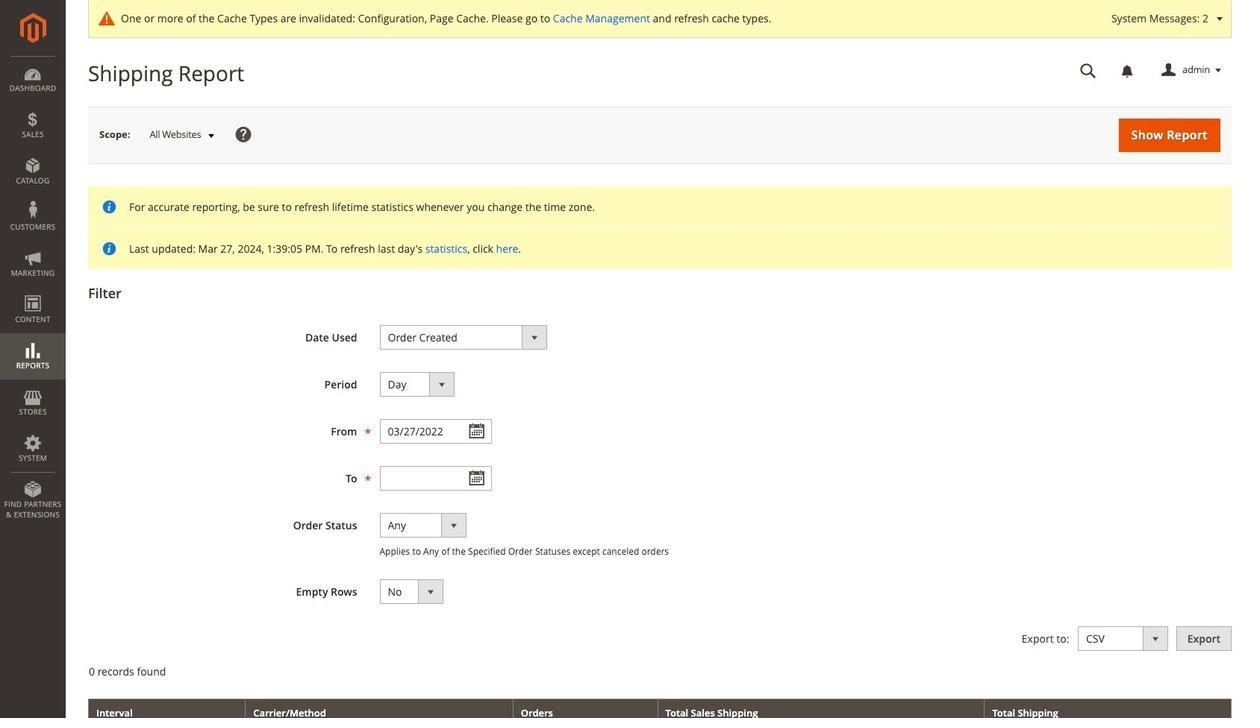 Task type: locate. For each thing, give the bounding box(es) containing it.
magento admin panel image
[[20, 13, 46, 43]]

None text field
[[1070, 57, 1107, 84], [380, 419, 492, 444], [380, 467, 492, 491], [1070, 57, 1107, 84], [380, 419, 492, 444], [380, 467, 492, 491]]

menu bar
[[0, 56, 66, 528]]



